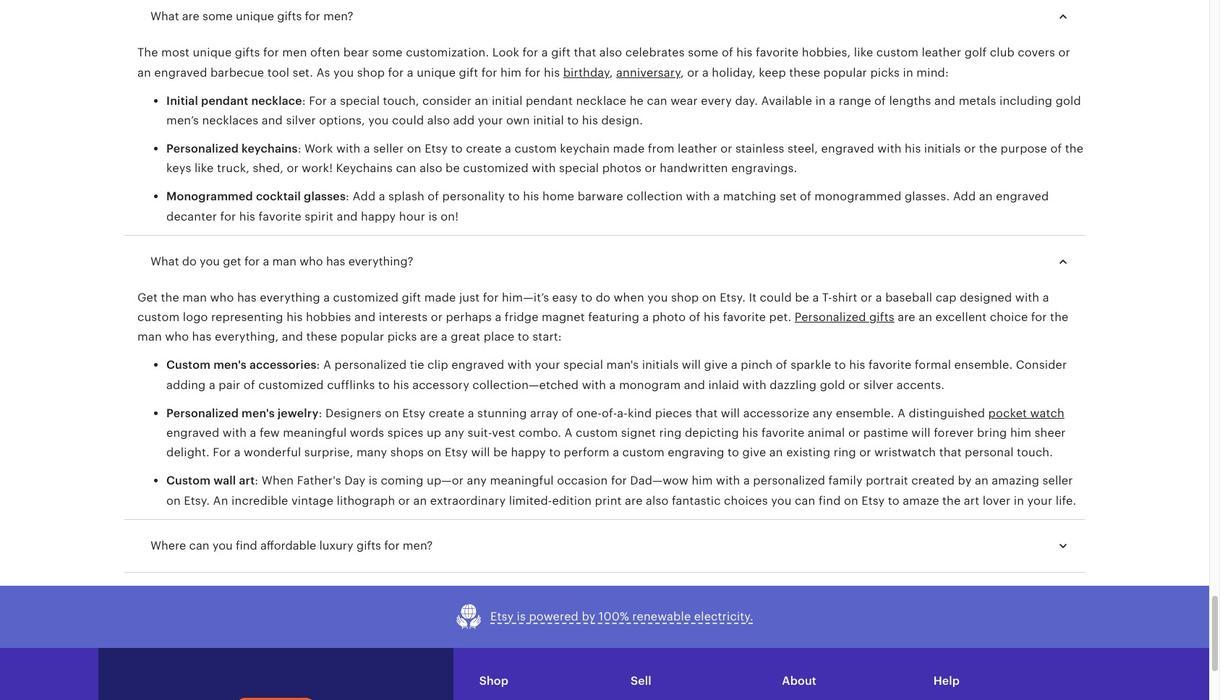 Task type: locate. For each thing, give the bounding box(es) containing it.
meaningful inside : when father's day is coming up—or any meaningful occasion for dad—wow him with a personalized family portrait created by an amazing seller on etsy. an incredible vintage lithograph or an extraordinary limited-edition print are also fantastic choices you can find on etsy to amaze the art lover in your life.
[[490, 474, 554, 488]]

1 vertical spatial leather
[[678, 142, 718, 156]]

on inside : work with a seller on etsy to create a custom keychain made from leather or stainless steel, engraved with his initials or the purpose of the keys like truck, shed, or work! keychains can also be customized with special photos or handwritten engravings.
[[407, 142, 422, 156]]

0 vertical spatial unique
[[236, 10, 274, 23]]

combo.
[[519, 426, 562, 440]]

gift inside get the man who has everything a customized gift made just for him—it's easy to do when you shop on etsy. it could be a t-shirt or a baseball cap designed with a custom logo representing his hobbies and interests or perhaps a fridge magnet featuring a photo of his favorite pet.
[[402, 291, 421, 305]]

for down lithograph
[[384, 539, 400, 553]]

a inside : a personalized tie clip engraved with your special man's initials will give a pinch of sparkle to his favorite formal ensemble. consider adding a pair of customized cufflinks to his accessory collection—etched with a monogram and inlaid with dazzling gold or silver accents.
[[324, 358, 332, 372]]

the inside are an excellent choice for the man who has everything, and these popular picks are a great place to start:
[[1051, 310, 1069, 324]]

to right personality
[[509, 190, 520, 204]]

2 horizontal spatial customized
[[463, 162, 529, 175]]

where can you find affordable luxury gifts for men?
[[151, 539, 433, 553]]

0 horizontal spatial initial
[[492, 94, 523, 108]]

for up print
[[611, 474, 627, 488]]

seller inside : when father's day is coming up—or any meaningful occasion for dad—wow him with a personalized family portrait created by an amazing seller on etsy. an incredible vintage lithograph or an extraordinary limited-edition print are also fantastic choices you can find on etsy to amaze the art lover in your life.
[[1043, 474, 1074, 488]]

also up splash
[[420, 162, 443, 175]]

2 vertical spatial be
[[494, 446, 508, 460]]

and
[[935, 94, 956, 108], [262, 114, 283, 127], [337, 210, 358, 223], [355, 310, 376, 324], [282, 330, 303, 344], [684, 378, 706, 392]]

in left mind:
[[904, 65, 914, 79]]

0 horizontal spatial gold
[[820, 378, 846, 392]]

etsy left "powered"
[[491, 610, 514, 624]]

could
[[392, 114, 424, 127], [760, 291, 792, 305]]

2 horizontal spatial has
[[326, 255, 345, 268]]

men's
[[214, 358, 247, 372], [242, 407, 275, 420]]

0 vertical spatial gold
[[1056, 94, 1082, 108]]

keys
[[166, 162, 191, 175]]

luxury
[[320, 539, 354, 553]]

popular
[[824, 65, 868, 79], [341, 330, 384, 344]]

like inside : work with a seller on etsy to create a custom keychain made from leather or stainless steel, engraved with his initials or the purpose of the keys like truck, shed, or work! keychains can also be customized with special photos or handwritten engravings.
[[195, 162, 214, 175]]

a up the suit-
[[468, 407, 475, 420]]

also inside the most unique gifts for men often bear some customization. look for a gift that also celebrates some of his favorite hobbies, like custom leather golf club covers or an engraved barbecue tool set. as you shop for a unique gift for him for his
[[600, 46, 623, 60]]

for inside personalized men's jewelry : designers on etsy create a stunning array of one-of-a-kind pieces that will accessorize any ensemble. a distinguished pocket watch engraved with a few meaningful words spices up any suit-vest combo. a custom signet ring depicting his favorite animal or pastime will forever bring him sheer delight. for a wonderful surprise, many shops on etsy will be happy to perform a custom engraving to give an existing ring or wristwatch that personal touch.
[[213, 446, 231, 460]]

2 vertical spatial man
[[137, 330, 162, 344]]

pastime
[[864, 426, 909, 440]]

: work with a seller on etsy to create a custom keychain made from leather or stainless steel, engraved with his initials or the purpose of the keys like truck, shed, or work! keychains can also be customized with special photos or handwritten engravings.
[[166, 142, 1084, 175]]

like right keys
[[195, 162, 214, 175]]

to
[[568, 114, 579, 127], [451, 142, 463, 156], [509, 190, 520, 204], [581, 291, 593, 305], [518, 330, 530, 344], [835, 358, 847, 372], [378, 378, 390, 392], [549, 446, 561, 460], [728, 446, 740, 460], [889, 494, 900, 508]]

personalized inside personalized men's jewelry : designers on etsy create a stunning array of one-of-a-kind pieces that will accessorize any ensemble. a distinguished pocket watch engraved with a few meaningful words spices up any suit-vest combo. a custom signet ring depicting his favorite animal or pastime will forever bring him sheer delight. for a wonderful surprise, many shops on etsy will be happy to perform a custom engraving to give an existing ring or wristwatch that personal touch.
[[166, 407, 239, 420]]

men? down coming
[[403, 539, 433, 553]]

matching
[[723, 190, 777, 204]]

0 horizontal spatial ensemble.
[[836, 407, 895, 420]]

leather
[[922, 46, 962, 60], [678, 142, 718, 156]]

find down family
[[819, 494, 841, 508]]

men's
[[166, 114, 199, 127]]

0 vertical spatial initials
[[925, 142, 961, 156]]

animal
[[808, 426, 846, 440]]

pendant
[[201, 94, 249, 108], [526, 94, 573, 108]]

a up pastime
[[898, 407, 906, 420]]

who up everything
[[300, 255, 323, 268]]

shed,
[[253, 162, 284, 175]]

pocket watch link
[[989, 407, 1065, 420]]

0 horizontal spatial initials
[[642, 358, 679, 372]]

his right sparkle
[[850, 358, 866, 372]]

to inside : when father's day is coming up—or any meaningful occasion for dad—wow him with a personalized family portrait created by an amazing seller on etsy. an incredible vintage lithograph or an extraordinary limited-edition print are also fantastic choices you can find on etsy to amaze the art lover in your life.
[[889, 494, 900, 508]]

with inside personalized men's jewelry : designers on etsy create a stunning array of one-of-a-kind pieces that will accessorize any ensemble. a distinguished pocket watch engraved with a few meaningful words spices up any suit-vest combo. a custom signet ring depicting his favorite animal or pastime will forever bring him sheer delight. for a wonderful surprise, many shops on etsy will be happy to perform a custom engraving to give an existing ring or wristwatch that personal touch.
[[223, 426, 247, 440]]

special inside : work with a seller on etsy to create a custom keychain made from leather or stainless steel, engraved with his initials or the purpose of the keys like truck, shed, or work! keychains can also be customized with special photos or handwritten engravings.
[[559, 162, 599, 175]]

as
[[317, 65, 330, 79]]

picks inside are an excellent choice for the man who has everything, and these popular picks are a great place to start:
[[388, 330, 417, 344]]

stainless
[[736, 142, 785, 156]]

1 vertical spatial unique
[[193, 46, 232, 60]]

will inside : a personalized tie clip engraved with your special man's initials will give a pinch of sparkle to his favorite formal ensemble. consider adding a pair of customized cufflinks to his accessory collection—etched with a monogram and inlaid with dazzling gold or silver accents.
[[682, 358, 701, 372]]

etsy down portrait
[[862, 494, 885, 508]]

1 custom from the top
[[166, 358, 211, 372]]

0 vertical spatial silver
[[286, 114, 316, 127]]

0 vertical spatial like
[[855, 46, 874, 60]]

unique
[[236, 10, 274, 23], [193, 46, 232, 60], [417, 65, 456, 79]]

1 vertical spatial give
[[743, 446, 767, 460]]

2 vertical spatial your
[[1028, 494, 1053, 508]]

special down keychain
[[559, 162, 599, 175]]

what are some unique gifts for men?
[[151, 10, 354, 23]]

popular down the hobbies,
[[824, 65, 868, 79]]

man inside are an excellent choice for the man who has everything, and these popular picks are a great place to start:
[[137, 330, 162, 344]]

give inside : a personalized tie clip engraved with your special man's initials will give a pinch of sparkle to his favorite formal ensemble. consider adding a pair of customized cufflinks to his accessory collection—etched with a monogram and inlaid with dazzling gold or silver accents.
[[705, 358, 728, 372]]

0 vertical spatial has
[[326, 255, 345, 268]]

of inside the most unique gifts for men often bear some customization. look for a gift that also celebrates some of his favorite hobbies, like custom leather golf club covers or an engraved barbecue tool set. as you shop for a unique gift for him for his
[[722, 46, 734, 60]]

1 vertical spatial gold
[[820, 378, 846, 392]]

an down the
[[137, 65, 151, 79]]

his down lengths
[[905, 142, 922, 156]]

custom
[[166, 358, 211, 372], [166, 474, 211, 488]]

his inside : for a special touch, consider an initial pendant necklace he can wear every day. available in a range of lengths and metals including gold men's necklaces and silver options, you could also add your own initial to his design.
[[582, 114, 599, 127]]

these
[[790, 65, 821, 79], [306, 330, 338, 344]]

also down 'consider'
[[427, 114, 450, 127]]

, up the "wear"
[[681, 65, 684, 79]]

where
[[151, 539, 186, 553]]

0 horizontal spatial customized
[[258, 378, 324, 392]]

seller up life.
[[1043, 474, 1074, 488]]

who inside get the man who has everything a customized gift made just for him—it's easy to do when you shop on etsy. it could be a t-shirt or a baseball cap designed with a custom logo representing his hobbies and interests or perhaps a fridge magnet featuring a photo of his favorite pet.
[[210, 291, 234, 305]]

or inside : a personalized tie clip engraved with your special man's initials will give a pinch of sparkle to his favorite formal ensemble. consider adding a pair of customized cufflinks to his accessory collection—etched with a monogram and inlaid with dazzling gold or silver accents.
[[849, 378, 861, 392]]

1 horizontal spatial initial
[[533, 114, 564, 127]]

by inside : when father's day is coming up—or any meaningful occasion for dad—wow him with a personalized family portrait created by an amazing seller on etsy. an incredible vintage lithograph or an extraordinary limited-edition print are also fantastic choices you can find on etsy to amaze the art lover in your life.
[[959, 474, 972, 488]]

are up most
[[182, 10, 200, 23]]

1 vertical spatial silver
[[864, 378, 894, 392]]

etsy is powered by 100% renewable electricity. button
[[456, 603, 754, 631]]

magnet
[[542, 310, 585, 324]]

do left get
[[182, 255, 197, 268]]

create inside personalized men's jewelry : designers on etsy create a stunning array of one-of-a-kind pieces that will accessorize any ensemble. a distinguished pocket watch engraved with a few meaningful words spices up any suit-vest combo. a custom signet ring depicting his favorite animal or pastime will forever bring him sheer delight. for a wonderful surprise, many shops on etsy will be happy to perform a custom engraving to give an existing ring or wristwatch that personal touch.
[[429, 407, 465, 420]]

man for everything?
[[273, 255, 297, 268]]

a up perform
[[565, 426, 573, 440]]

the inside get the man who has everything a customized gift made just for him—it's easy to do when you shop on etsy. it could be a t-shirt or a baseball cap designed with a custom logo representing his hobbies and interests or perhaps a fridge magnet featuring a photo of his favorite pet.
[[161, 291, 179, 305]]

his down the monogrammed cocktail glasses
[[239, 210, 256, 223]]

1 pendant from the left
[[201, 94, 249, 108]]

and inside get the man who has everything a customized gift made just for him—it's easy to do when you shop on etsy. it could be a t-shirt or a baseball cap designed with a custom logo representing his hobbies and interests or perhaps a fridge magnet featuring a photo of his favorite pet.
[[355, 310, 376, 324]]

few
[[260, 426, 280, 440]]

by inside button
[[582, 610, 596, 624]]

man down get
[[137, 330, 162, 344]]

wonderful
[[244, 446, 301, 460]]

sheer
[[1035, 426, 1067, 440]]

vest
[[492, 426, 516, 440]]

pendant inside : for a special touch, consider an initial pendant necklace he can wear every day. available in a range of lengths and metals including gold men's necklaces and silver options, you could also add your own initial to his design.
[[526, 94, 573, 108]]

an left existing
[[770, 446, 784, 460]]

special inside : for a special touch, consider an initial pendant necklace he can wear every day. available in a range of lengths and metals including gold men's necklaces and silver options, you could also add your own initial to his design.
[[340, 94, 380, 108]]

1 horizontal spatial ensemble.
[[955, 358, 1013, 372]]

a left t-
[[813, 291, 820, 305]]

special left man's
[[564, 358, 604, 372]]

2 necklace from the left
[[576, 94, 627, 108]]

could inside get the man who has everything a customized gift made just for him—it's easy to do when you shop on etsy. it could be a t-shirt or a baseball cap designed with a custom logo representing his hobbies and interests or perhaps a fridge magnet featuring a photo of his favorite pet.
[[760, 291, 792, 305]]

1 vertical spatial create
[[429, 407, 465, 420]]

an inside : add a splash of personality to his home barware collection with a matching set of monogrammed glasses. add an engraved decanter for his favorite spirit and happy hour is on!
[[980, 190, 993, 204]]

1 vertical spatial in
[[816, 94, 826, 108]]

look
[[493, 46, 520, 60]]

with up choices
[[717, 474, 741, 488]]

a left 'baseball' on the top right of the page
[[876, 291, 883, 305]]

1 horizontal spatial could
[[760, 291, 792, 305]]

custom down delight. at left bottom
[[166, 474, 211, 488]]

he
[[630, 94, 644, 108]]

seller inside : work with a seller on etsy to create a custom keychain made from leather or stainless steel, engraved with his initials or the purpose of the keys like truck, shed, or work! keychains can also be customized with special photos or handwritten engravings.
[[374, 142, 404, 156]]

these down the hobbies,
[[790, 65, 821, 79]]

0 horizontal spatial necklace
[[251, 94, 302, 108]]

a inside : when father's day is coming up—or any meaningful occasion for dad—wow him with a personalized family portrait created by an amazing seller on etsy. an incredible vintage lithograph or an extraordinary limited-edition print are also fantastic choices you can find on etsy to amaze the art lover in your life.
[[744, 474, 750, 488]]

an right glasses.
[[980, 190, 993, 204]]

man's
[[607, 358, 639, 372]]

gifts inside the most unique gifts for men often bear some customization. look for a gift that also celebrates some of his favorite hobbies, like custom leather golf club covers or an engraved barbecue tool set. as you shop for a unique gift for him for his
[[235, 46, 260, 60]]

add
[[353, 190, 376, 204], [954, 190, 977, 204]]

like
[[855, 46, 874, 60], [195, 162, 214, 175]]

necklaces
[[202, 114, 259, 127]]

the down created
[[943, 494, 961, 508]]

to down fridge
[[518, 330, 530, 344]]

0 vertical spatial do
[[182, 255, 197, 268]]

1 horizontal spatial a
[[565, 426, 573, 440]]

portrait
[[866, 474, 909, 488]]

necklace down tool
[[251, 94, 302, 108]]

spices
[[388, 426, 424, 440]]

with up one-
[[582, 378, 607, 392]]

personalized
[[166, 142, 239, 156], [795, 310, 867, 324], [166, 407, 239, 420]]

0 horizontal spatial be
[[446, 162, 460, 175]]

and up accessories
[[282, 330, 303, 344]]

some inside what are some unique gifts for men? dropdown button
[[203, 10, 233, 23]]

collection
[[627, 190, 683, 204]]

1 vertical spatial art
[[964, 494, 980, 508]]

men's inside personalized men's jewelry : designers on etsy create a stunning array of one-of-a-kind pieces that will accessorize any ensemble. a distinguished pocket watch engraved with a few meaningful words spices up any suit-vest combo. a custom signet ring depicting his favorite animal or pastime will forever bring him sheer delight. for a wonderful surprise, many shops on etsy will be happy to perform a custom engraving to give an existing ring or wristwatch that personal touch.
[[242, 407, 275, 420]]

1 vertical spatial is
[[369, 474, 378, 488]]

t-
[[823, 291, 833, 305]]

shops
[[391, 446, 424, 460]]

by right created
[[959, 474, 972, 488]]

: for add
[[346, 190, 350, 204]]

2 vertical spatial has
[[192, 330, 212, 344]]

is inside : when father's day is coming up—or any meaningful occasion for dad—wow him with a personalized family portrait created by an amazing seller on etsy. an incredible vintage lithograph or an extraordinary limited-edition print are also fantastic choices you can find on etsy to amaze the art lover in your life.
[[369, 474, 378, 488]]

1 vertical spatial etsy.
[[184, 494, 210, 508]]

the
[[137, 46, 158, 60]]

who
[[300, 255, 323, 268], [210, 291, 234, 305], [165, 330, 189, 344]]

picks
[[871, 65, 900, 79], [388, 330, 417, 344]]

can inside dropdown button
[[189, 539, 209, 553]]

0 horizontal spatial could
[[392, 114, 424, 127]]

0 vertical spatial is
[[429, 210, 438, 223]]

0 vertical spatial men?
[[324, 10, 354, 23]]

is left "powered"
[[517, 610, 526, 624]]

personalized up cufflinks
[[335, 358, 407, 372]]

be left t-
[[795, 291, 810, 305]]

1 horizontal spatial necklace
[[576, 94, 627, 108]]

0 horizontal spatial him
[[501, 65, 522, 79]]

1 necklace from the left
[[251, 94, 302, 108]]

the inside : when father's day is coming up—or any meaningful occasion for dad—wow him with a personalized family portrait created by an amazing seller on etsy. an incredible vintage lithograph or an extraordinary limited-edition print are also fantastic choices you can find on etsy to amaze the art lover in your life.
[[943, 494, 961, 508]]

to right easy at the top left
[[581, 291, 593, 305]]

ensemble. inside : a personalized tie clip engraved with your special man's initials will give a pinch of sparkle to his favorite formal ensemble. consider adding a pair of customized cufflinks to his accessory collection—etched with a monogram and inlaid with dazzling gold or silver accents.
[[955, 358, 1013, 372]]

made inside : work with a seller on etsy to create a custom keychain made from leather or stainless steel, engraved with his initials or the purpose of the keys like truck, shed, or work! keychains can also be customized with special photos or handwritten engravings.
[[613, 142, 645, 156]]

initials inside : a personalized tie clip engraved with your special man's initials will give a pinch of sparkle to his favorite formal ensemble. consider adding a pair of customized cufflinks to his accessory collection—etched with a monogram and inlaid with dazzling gold or silver accents.
[[642, 358, 679, 372]]

of inside : for a special touch, consider an initial pendant necklace he can wear every day. available in a range of lengths and metals including gold men's necklaces and silver options, you could also add your own initial to his design.
[[875, 94, 886, 108]]

1 , from the left
[[610, 65, 613, 79]]

1 vertical spatial by
[[582, 610, 596, 624]]

: left the work
[[298, 142, 302, 156]]

engravings.
[[732, 162, 798, 175]]

2 vertical spatial in
[[1014, 494, 1025, 508]]

1 horizontal spatial find
[[819, 494, 841, 508]]

1 horizontal spatial picks
[[871, 65, 900, 79]]

engraved inside the most unique gifts for men often bear some customization. look for a gift that also celebrates some of his favorite hobbies, like custom leather golf club covers or an engraved barbecue tool set. as you shop for a unique gift for him for his
[[154, 65, 207, 79]]

who inside are an excellent choice for the man who has everything, and these popular picks are a great place to start:
[[165, 330, 189, 344]]

0 horizontal spatial who
[[165, 330, 189, 344]]

favorite inside get the man who has everything a customized gift made just for him—it's easy to do when you shop on etsy. it could be a t-shirt or a baseball cap designed with a custom logo representing his hobbies and interests or perhaps a fridge magnet featuring a photo of his favorite pet.
[[724, 310, 767, 324]]

men's for accessories
[[214, 358, 247, 372]]

be inside personalized men's jewelry : designers on etsy create a stunning array of one-of-a-kind pieces that will accessorize any ensemble. a distinguished pocket watch engraved with a few meaningful words spices up any suit-vest combo. a custom signet ring depicting his favorite animal or pastime will forever bring him sheer delight. for a wonderful surprise, many shops on etsy will be happy to perform a custom engraving to give an existing ring or wristwatch that personal touch.
[[494, 446, 508, 460]]

2 custom from the top
[[166, 474, 211, 488]]

necklace
[[251, 94, 302, 108], [576, 94, 627, 108]]

create inside : work with a seller on etsy to create a custom keychain made from leather or stainless steel, engraved with his initials or the purpose of the keys like truck, shed, or work! keychains can also be customized with special photos or handwritten engravings.
[[466, 142, 502, 156]]

1 vertical spatial what
[[151, 255, 179, 268]]

0 horizontal spatial picks
[[388, 330, 417, 344]]

accessorize
[[744, 407, 810, 420]]

also inside : for a special touch, consider an initial pendant necklace he can wear every day. available in a range of lengths and metals including gold men's necklaces and silver options, you could also add your own initial to his design.
[[427, 114, 450, 127]]

designers
[[326, 407, 382, 420]]

personalized down existing
[[754, 474, 826, 488]]

with inside : when father's day is coming up—or any meaningful occasion for dad—wow him with a personalized family portrait created by an amazing seller on etsy. an incredible vintage lithograph or an extraordinary limited-edition print are also fantastic choices you can find on etsy to amaze the art lover in your life.
[[717, 474, 741, 488]]

1 vertical spatial do
[[596, 291, 611, 305]]

gifts
[[277, 10, 302, 23], [235, 46, 260, 60], [870, 310, 895, 324], [357, 539, 381, 553]]

0 vertical spatial your
[[478, 114, 503, 127]]

1 vertical spatial made
[[425, 291, 456, 305]]

customized inside : a personalized tie clip engraved with your special man's initials will give a pinch of sparkle to his favorite formal ensemble. consider adding a pair of customized cufflinks to his accessory collection—etched with a monogram and inlaid with dazzling gold or silver accents.
[[258, 378, 324, 392]]

2 , from the left
[[681, 65, 684, 79]]

you inside : when father's day is coming up—or any meaningful occasion for dad—wow him with a personalized family portrait created by an amazing seller on etsy. an incredible vintage lithograph or an extraordinary limited-edition print are also fantastic choices you can find on etsy to amaze the art lover in your life.
[[772, 494, 792, 508]]

2 pendant from the left
[[526, 94, 573, 108]]

1 horizontal spatial give
[[743, 446, 767, 460]]

renewable
[[633, 610, 691, 624]]

1 horizontal spatial create
[[466, 142, 502, 156]]

find inside dropdown button
[[236, 539, 257, 553]]

initial
[[492, 94, 523, 108], [533, 114, 564, 127]]

0 horizontal spatial add
[[353, 190, 376, 204]]

clip
[[428, 358, 449, 372]]

1 horizontal spatial who
[[210, 291, 234, 305]]

engraving
[[668, 446, 725, 460]]

with down handwritten
[[686, 190, 711, 204]]

1 horizontal spatial for
[[309, 94, 327, 108]]

2 horizontal spatial be
[[795, 291, 810, 305]]

favorite down it in the top of the page
[[724, 310, 767, 324]]

great
[[451, 330, 481, 344]]

to down add
[[451, 142, 463, 156]]

etsy.
[[720, 291, 746, 305], [184, 494, 210, 508]]

and inside : a personalized tie clip engraved with your special man's initials will give a pinch of sparkle to his favorite formal ensemble. consider adding a pair of customized cufflinks to his accessory collection—etched with a monogram and inlaid with dazzling gold or silver accents.
[[684, 378, 706, 392]]

0 vertical spatial seller
[[374, 142, 404, 156]]

0 horizontal spatial man
[[137, 330, 162, 344]]

0 horizontal spatial in
[[816, 94, 826, 108]]

2 vertical spatial customized
[[258, 378, 324, 392]]

personalized up keys
[[166, 142, 239, 156]]

monogrammed
[[815, 190, 902, 204]]

0 vertical spatial in
[[904, 65, 914, 79]]

special up "options,"
[[340, 94, 380, 108]]

to up keychain
[[568, 114, 579, 127]]

1 horizontal spatial gift
[[459, 65, 479, 79]]

touch.
[[1017, 446, 1054, 460]]

lithograph
[[337, 494, 395, 508]]

his inside : work with a seller on etsy to create a custom keychain made from leather or stainless steel, engraved with his initials or the purpose of the keys like truck, shed, or work! keychains can also be customized with special photos or handwritten engravings.
[[905, 142, 922, 156]]

will up depicting
[[721, 407, 741, 420]]

2 vertical spatial gift
[[402, 291, 421, 305]]

special inside : a personalized tie clip engraved with your special man's initials will give a pinch of sparkle to his favorite formal ensemble. consider adding a pair of customized cufflinks to his accessory collection—etched with a monogram and inlaid with dazzling gold or silver accents.
[[564, 358, 604, 372]]

0 vertical spatial customized
[[463, 162, 529, 175]]

made inside get the man who has everything a customized gift made just for him—it's easy to do when you shop on etsy. it could be a t-shirt or a baseball cap designed with a custom logo representing his hobbies and interests or perhaps a fridge magnet featuring a photo of his favorite pet.
[[425, 291, 456, 305]]

1 vertical spatial ensemble.
[[836, 407, 895, 420]]

father's
[[297, 474, 341, 488]]

these down the hobbies
[[306, 330, 338, 344]]

about
[[783, 674, 817, 688]]

sparkle
[[791, 358, 832, 372]]

ring down pieces
[[660, 426, 682, 440]]

1 vertical spatial popular
[[341, 330, 384, 344]]

engraved up delight. at left bottom
[[166, 426, 219, 440]]

club
[[991, 46, 1015, 60]]

customized inside get the man who has everything a customized gift made just for him—it's easy to do when you shop on etsy. it could be a t-shirt or a baseball cap designed with a custom logo representing his hobbies and interests or perhaps a fridge magnet featuring a photo of his favorite pet.
[[333, 291, 399, 305]]

custom inside the most unique gifts for men often bear some customization. look for a gift that also celebrates some of his favorite hobbies, like custom leather golf club covers or an engraved barbecue tool set. as you shop for a unique gift for him for his
[[877, 46, 919, 60]]

1 vertical spatial a
[[898, 407, 906, 420]]

what up most
[[151, 10, 179, 23]]

man up everything
[[273, 255, 297, 268]]

0 horizontal spatial has
[[192, 330, 212, 344]]

men's up few
[[242, 407, 275, 420]]

0 horizontal spatial personalized
[[335, 358, 407, 372]]

learn more about gifts for men tab panel
[[124, 0, 1086, 573]]

on down family
[[844, 494, 859, 508]]

of up dazzling
[[776, 358, 788, 372]]

the right choice
[[1051, 310, 1069, 324]]

who down logo on the left top of the page
[[165, 330, 189, 344]]

engraved
[[154, 65, 207, 79], [822, 142, 875, 156], [997, 190, 1050, 204], [452, 358, 505, 372], [166, 426, 219, 440]]

1 vertical spatial picks
[[388, 330, 417, 344]]

or
[[1059, 46, 1071, 60], [688, 65, 699, 79], [721, 142, 733, 156], [965, 142, 976, 156], [287, 162, 299, 175], [645, 162, 657, 175], [861, 291, 873, 305], [431, 310, 443, 324], [849, 378, 861, 392], [849, 426, 861, 440], [860, 446, 872, 460], [399, 494, 410, 508]]

men's up the pair
[[214, 358, 247, 372]]

silver left accents.
[[864, 378, 894, 392]]

special
[[340, 94, 380, 108], [559, 162, 599, 175], [564, 358, 604, 372]]

leather inside the most unique gifts for men often bear some customization. look for a gift that also celebrates some of his favorite hobbies, like custom leather golf club covers or an engraved barbecue tool set. as you shop for a unique gift for him for his
[[922, 46, 962, 60]]

decanter
[[166, 210, 217, 223]]

2 horizontal spatial who
[[300, 255, 323, 268]]

wear
[[671, 94, 698, 108]]

1 vertical spatial seller
[[1043, 474, 1074, 488]]

what do you get for a man who has everything? button
[[137, 244, 1086, 279]]

1 vertical spatial for
[[213, 446, 231, 460]]

ensemble. for formal
[[955, 358, 1013, 372]]

for inside get the man who has everything a customized gift made just for him—it's easy to do when you shop on etsy. it could be a t-shirt or a baseball cap designed with a custom logo representing his hobbies and interests or perhaps a fridge magnet featuring a photo of his favorite pet.
[[483, 291, 499, 305]]

you up photo
[[648, 291, 668, 305]]

for
[[305, 10, 321, 23], [263, 46, 279, 60], [523, 46, 539, 60], [388, 65, 404, 79], [482, 65, 498, 79], [525, 65, 541, 79], [220, 210, 236, 223], [245, 255, 260, 268], [483, 291, 499, 305], [1032, 310, 1048, 324], [611, 474, 627, 488], [384, 539, 400, 553]]

0 vertical spatial who
[[300, 255, 323, 268]]

1 what from the top
[[151, 10, 179, 23]]

coming
[[381, 474, 424, 488]]

like right the hobbies,
[[855, 46, 874, 60]]

touch,
[[383, 94, 420, 108]]

a inside are an excellent choice for the man who has everything, and these popular picks are a great place to start:
[[441, 330, 448, 344]]

1 horizontal spatial gold
[[1056, 94, 1082, 108]]

accessories
[[250, 358, 317, 372]]

0 vertical spatial what
[[151, 10, 179, 23]]

personalized for personalized keychains
[[166, 142, 239, 156]]

1 vertical spatial your
[[535, 358, 561, 372]]

0 vertical spatial by
[[959, 474, 972, 488]]

0 horizontal spatial give
[[705, 358, 728, 372]]

or inside : when father's day is coming up—or any meaningful occasion for dad—wow him with a personalized family portrait created by an amazing seller on etsy. an incredible vintage lithograph or an extraordinary limited-edition print are also fantastic choices you can find on etsy to amaze the art lover in your life.
[[399, 494, 410, 508]]

personalized for personalized gifts
[[795, 310, 867, 324]]

your inside : a personalized tie clip engraved with your special man's initials will give a pinch of sparkle to his favorite formal ensemble. consider adding a pair of customized cufflinks to his accessory collection—etched with a monogram and inlaid with dazzling gold or silver accents.
[[535, 358, 561, 372]]

art right wall
[[239, 474, 255, 488]]

0 horizontal spatial seller
[[374, 142, 404, 156]]

personalized gifts link
[[795, 310, 895, 324]]

pendant up own
[[526, 94, 573, 108]]

you right as
[[334, 65, 354, 79]]

him up fantastic
[[692, 474, 713, 488]]

of left one-
[[562, 407, 574, 420]]

2 horizontal spatial is
[[517, 610, 526, 624]]

him down pocket watch link on the right
[[1011, 426, 1032, 440]]

edition
[[552, 494, 592, 508]]

surprise,
[[305, 446, 354, 460]]

on up splash
[[407, 142, 422, 156]]

silver inside : a personalized tie clip engraved with your special man's initials will give a pinch of sparkle to his favorite formal ensemble. consider adding a pair of customized cufflinks to his accessory collection—etched with a monogram and inlaid with dazzling gold or silver accents.
[[864, 378, 894, 392]]

for right choice
[[1032, 310, 1048, 324]]

what for what do you get for a man who has everything?
[[151, 255, 179, 268]]

made up photos
[[613, 142, 645, 156]]

: when father's day is coming up—or any meaningful occasion for dad—wow him with a personalized family portrait created by an amazing seller on etsy. an incredible vintage lithograph or an extraordinary limited-edition print are also fantastic choices you can find on etsy to amaze the art lover in your life.
[[166, 474, 1077, 508]]

add down keychains
[[353, 190, 376, 204]]

customized down everything?
[[333, 291, 399, 305]]

: inside : work with a seller on etsy to create a custom keychain made from leather or stainless steel, engraved with his initials or the purpose of the keys like truck, shed, or work! keychains can also be customized with special photos or handwritten engravings.
[[298, 142, 302, 156]]

ring down animal
[[834, 446, 857, 460]]

who for everything?
[[300, 255, 323, 268]]

truck,
[[217, 162, 250, 175]]

0 horizontal spatial meaningful
[[283, 426, 347, 440]]

what inside dropdown button
[[151, 10, 179, 23]]

0 horizontal spatial like
[[195, 162, 214, 175]]

and left the inlaid
[[684, 378, 706, 392]]

1 horizontal spatial silver
[[864, 378, 894, 392]]

0 vertical spatial find
[[819, 494, 841, 508]]

also inside : work with a seller on etsy to create a custom keychain made from leather or stainless steel, engraved with his initials or the purpose of the keys like truck, shed, or work! keychains can also be customized with special photos or handwritten engravings.
[[420, 162, 443, 175]]

favorite up accents.
[[869, 358, 912, 372]]

0 horizontal spatial made
[[425, 291, 456, 305]]

man
[[273, 255, 297, 268], [183, 291, 207, 305], [137, 330, 162, 344]]

any
[[813, 407, 833, 420], [445, 426, 465, 440], [467, 474, 487, 488]]

1 horizontal spatial men?
[[403, 539, 433, 553]]

2 horizontal spatial a
[[898, 407, 906, 420]]

is
[[429, 210, 438, 223], [369, 474, 378, 488], [517, 610, 526, 624]]

0 horizontal spatial leather
[[678, 142, 718, 156]]

1 horizontal spatial him
[[692, 474, 713, 488]]

2 vertical spatial a
[[565, 426, 573, 440]]

gold right including
[[1056, 94, 1082, 108]]

engraved down most
[[154, 65, 207, 79]]

custom inside : work with a seller on etsy to create a custom keychain made from leather or stainless steel, engraved with his initials or the purpose of the keys like truck, shed, or work! keychains can also be customized with special photos or handwritten engravings.
[[515, 142, 557, 156]]

tool
[[268, 65, 290, 79]]

shop inside get the man who has everything a customized gift made just for him—it's easy to do when you shop on etsy. it could be a t-shirt or a baseball cap designed with a custom logo representing his hobbies and interests or perhaps a fridge magnet featuring a photo of his favorite pet.
[[672, 291, 699, 305]]

2 what from the top
[[151, 255, 179, 268]]

2 horizontal spatial him
[[1011, 426, 1032, 440]]

or inside the most unique gifts for men often bear some customization. look for a gift that also celebrates some of his favorite hobbies, like custom leather golf club covers or an engraved barbecue tool set. as you shop for a unique gift for him for his
[[1059, 46, 1071, 60]]

man inside dropdown button
[[273, 255, 297, 268]]

0 horizontal spatial etsy.
[[184, 494, 210, 508]]

man inside get the man who has everything a customized gift made just for him—it's easy to do when you shop on etsy. it could be a t-shirt or a baseball cap designed with a custom logo representing his hobbies and interests or perhaps a fridge magnet featuring a photo of his favorite pet.
[[183, 291, 207, 305]]

also down dad—wow
[[646, 494, 669, 508]]

give inside personalized men's jewelry : designers on etsy create a stunning array of one-of-a-kind pieces that will accessorize any ensemble. a distinguished pocket watch engraved with a few meaningful words spices up any suit-vest combo. a custom signet ring depicting his favorite animal or pastime will forever bring him sheer delight. for a wonderful surprise, many shops on etsy will be happy to perform a custom engraving to give an existing ring or wristwatch that personal touch.
[[743, 446, 767, 460]]

0 vertical spatial personalized
[[166, 142, 239, 156]]

with up home at left
[[532, 162, 556, 175]]

an right 'consider'
[[475, 94, 489, 108]]

0 horizontal spatial is
[[369, 474, 378, 488]]

you down the an
[[213, 539, 233, 553]]

, left anniversary
[[610, 65, 613, 79]]

create down add
[[466, 142, 502, 156]]

0 vertical spatial picks
[[871, 65, 900, 79]]



Task type: vqa. For each thing, say whether or not it's contained in the screenshot.
A in : A personalized tie clip engraved with your special man's initials will give a pinch of sparkle to his favorite formal ensemble. Consider adding a pair of customized cufflinks to his accessory collection—etched with a monogram and inlaid with dazzling gold or silver accents.
yes



Task type: describe. For each thing, give the bounding box(es) containing it.
gold inside : a personalized tie clip engraved with your special man's initials will give a pinch of sparkle to his favorite formal ensemble. consider adding a pair of customized cufflinks to his accessory collection—etched with a monogram and inlaid with dazzling gold or silver accents.
[[820, 378, 846, 392]]

for up touch,
[[388, 65, 404, 79]]

and inside are an excellent choice for the man who has everything, and these popular picks are a great place to start:
[[282, 330, 303, 344]]

interests
[[379, 310, 428, 324]]

are down 'baseball' on the top right of the page
[[898, 310, 916, 324]]

or up the "wear"
[[688, 65, 699, 79]]

dad—wow
[[630, 474, 689, 488]]

a up the inlaid
[[732, 358, 738, 372]]

up
[[427, 426, 442, 440]]

covers
[[1018, 46, 1056, 60]]

design.
[[602, 114, 643, 127]]

with inside : add a splash of personality to his home barware collection with a matching set of monogrammed glasses. add an engraved decanter for his favorite spirit and happy hour is on!
[[686, 190, 711, 204]]

the most unique gifts for men often bear some customization. look for a gift that also celebrates some of his favorite hobbies, like custom leather golf club covers or an engraved barbecue tool set. as you shop for a unique gift for him for his
[[137, 46, 1071, 79]]

are an excellent choice for the man who has everything, and these popular picks are a great place to start:
[[137, 310, 1069, 344]]

0 horizontal spatial ring
[[660, 426, 682, 440]]

home
[[543, 190, 575, 204]]

a down own
[[505, 142, 512, 156]]

one-
[[577, 407, 602, 420]]

: for work
[[298, 142, 302, 156]]

bear
[[344, 46, 369, 60]]

on down up
[[427, 446, 442, 460]]

or left perhaps
[[431, 310, 443, 324]]

him inside : when father's day is coming up—or any meaningful occasion for dad—wow him with a personalized family portrait created by an amazing seller on etsy. an incredible vintage lithograph or an extraordinary limited-edition print are also fantastic choices you can find on etsy to amaze the art lover in your life.
[[692, 474, 713, 488]]

him inside the most unique gifts for men often bear some customization. look for a gift that also celebrates some of his favorite hobbies, like custom leather golf club covers or an engraved barbecue tool set. as you shop for a unique gift for him for his
[[501, 65, 522, 79]]

limited-
[[509, 494, 553, 508]]

work!
[[302, 162, 333, 175]]

also inside : when father's day is coming up—or any meaningful occasion for dad—wow him with a personalized family portrait created by an amazing seller on etsy. an incredible vintage lithograph or an extraordinary limited-edition print are also fantastic choices you can find on etsy to amaze the art lover in your life.
[[646, 494, 669, 508]]

to down combo.
[[549, 446, 561, 460]]

a left photo
[[643, 310, 650, 324]]

0 vertical spatial any
[[813, 407, 833, 420]]

do inside dropdown button
[[182, 255, 197, 268]]

cap
[[936, 291, 957, 305]]

or down 'metals'
[[965, 142, 976, 156]]

0 vertical spatial popular
[[824, 65, 868, 79]]

consider
[[423, 94, 472, 108]]

2 horizontal spatial some
[[688, 46, 719, 60]]

0 horizontal spatial men?
[[324, 10, 354, 23]]

has for everything,
[[192, 330, 212, 344]]

customized inside : work with a seller on etsy to create a custom keychain made from leather or stainless steel, engraved with his initials or the purpose of the keys like truck, shed, or work! keychains can also be customized with special photos or handwritten engravings.
[[463, 162, 529, 175]]

engraved inside personalized men's jewelry : designers on etsy create a stunning array of one-of-a-kind pieces that will accessorize any ensemble. a distinguished pocket watch engraved with a few meaningful words spices up any suit-vest combo. a custom signet ring depicting his favorite animal or pastime will forever bring him sheer delight. for a wonderful surprise, many shops on etsy will be happy to perform a custom engraving to give an existing ring or wristwatch that personal touch.
[[166, 426, 219, 440]]

a right designed
[[1043, 291, 1050, 305]]

2 vertical spatial unique
[[417, 65, 456, 79]]

electricity.
[[695, 610, 754, 624]]

in inside : for a special touch, consider an initial pendant necklace he can wear every day. available in a range of lengths and metals including gold men's necklaces and silver options, you could also add your own initial to his design.
[[816, 94, 826, 108]]

1 horizontal spatial in
[[904, 65, 914, 79]]

a left few
[[250, 426, 257, 440]]

of right set
[[800, 190, 812, 204]]

everything,
[[215, 330, 279, 344]]

silver inside : for a special touch, consider an initial pendant necklace he can wear every day. available in a range of lengths and metals including gold men's necklaces and silver options, you could also add your own initial to his design.
[[286, 114, 316, 127]]

featuring
[[588, 310, 640, 324]]

a left splash
[[379, 190, 385, 204]]

signet
[[622, 426, 656, 440]]

of inside personalized men's jewelry : designers on etsy create a stunning array of one-of-a-kind pieces that will accessorize any ensemble. a distinguished pocket watch engraved with a few meaningful words spices up any suit-vest combo. a custom signet ring depicting his favorite animal or pastime will forever bring him sheer delight. for a wonderful surprise, many shops on etsy will be happy to perform a custom engraving to give an existing ring or wristwatch that personal touch.
[[562, 407, 574, 420]]

a up the hobbies
[[324, 291, 330, 305]]

custom down signet
[[623, 446, 665, 460]]

0 horizontal spatial unique
[[193, 46, 232, 60]]

perform
[[564, 446, 610, 460]]

start:
[[533, 330, 562, 344]]

of right the pair
[[244, 378, 255, 392]]

the left purpose
[[980, 142, 998, 156]]

etsy inside : when father's day is coming up—or any meaningful occasion for dad—wow him with a personalized family portrait created by an amazing seller on etsy. an incredible vintage lithograph or an extraordinary limited-edition print are also fantastic choices you can find on etsy to amaze the art lover in your life.
[[862, 494, 885, 508]]

distinguished
[[909, 407, 986, 420]]

for up tool
[[263, 46, 279, 60]]

pet.
[[770, 310, 792, 324]]

1 vertical spatial any
[[445, 426, 465, 440]]

shop inside the most unique gifts for men often bear some customization. look for a gift that also celebrates some of his favorite hobbies, like custom leather golf club covers or an engraved barbecue tool set. as you shop for a unique gift for him for his
[[357, 65, 385, 79]]

golf
[[965, 46, 987, 60]]

an inside personalized men's jewelry : designers on etsy create a stunning array of one-of-a-kind pieces that will accessorize any ensemble. a distinguished pocket watch engraved with a few meaningful words spices up any suit-vest combo. a custom signet ring depicting his favorite animal or pastime will forever bring him sheer delight. for a wonderful surprise, many shops on etsy will be happy to perform a custom engraving to give an existing ring or wristwatch that personal touch.
[[770, 446, 784, 460]]

an inside the most unique gifts for men often bear some customization. look for a gift that also celebrates some of his favorite hobbies, like custom leather golf club covers or an engraved barbecue tool set. as you shop for a unique gift for him for his
[[137, 65, 151, 79]]

is inside button
[[517, 610, 526, 624]]

are up clip
[[420, 330, 438, 344]]

add
[[453, 114, 475, 127]]

available
[[762, 94, 813, 108]]

amazing
[[992, 474, 1040, 488]]

a up "options,"
[[330, 94, 337, 108]]

or down from
[[645, 162, 657, 175]]

when
[[262, 474, 294, 488]]

shop
[[480, 674, 509, 688]]

anniversary
[[617, 65, 681, 79]]

who for everything,
[[165, 330, 189, 344]]

with up collection—etched
[[508, 358, 532, 372]]

the right purpose
[[1066, 142, 1084, 156]]

happy inside : add a splash of personality to his home barware collection with a matching set of monogrammed glasses. add an engraved decanter for his favorite spirit and happy hour is on!
[[361, 210, 396, 223]]

just
[[459, 291, 480, 305]]

his left home at left
[[523, 190, 540, 204]]

your inside : when father's day is coming up—or any meaningful occasion for dad—wow him with a personalized family portrait created by an amazing seller on etsy. an incredible vintage lithograph or an extraordinary limited-edition print are also fantastic choices you can find on etsy to amaze the art lover in your life.
[[1028, 494, 1053, 508]]

or right shed,
[[287, 162, 299, 175]]

with inside get the man who has everything a customized gift made just for him—it's easy to do when you shop on etsy. it could be a t-shirt or a baseball cap designed with a custom logo representing his hobbies and interests or perhaps a fridge magnet featuring a photo of his favorite pet.
[[1016, 291, 1040, 305]]

favorite inside personalized men's jewelry : designers on etsy create a stunning array of one-of-a-kind pieces that will accessorize any ensemble. a distinguished pocket watch engraved with a few meaningful words spices up any suit-vest combo. a custom signet ring depicting his favorite animal or pastime will forever bring him sheer delight. for a wonderful surprise, many shops on etsy will be happy to perform a custom engraving to give an existing ring or wristwatch that personal touch.
[[762, 426, 805, 440]]

or right shirt
[[861, 291, 873, 305]]

that inside the most unique gifts for men often bear some customization. look for a gift that also celebrates some of his favorite hobbies, like custom leather golf club covers or an engraved barbecue tool set. as you shop for a unique gift for him for his
[[574, 46, 597, 60]]

to inside : work with a seller on etsy to create a custom keychain made from leather or stainless steel, engraved with his initials or the purpose of the keys like truck, shed, or work! keychains can also be customized with special photos or handwritten engravings.
[[451, 142, 463, 156]]

vintage
[[292, 494, 334, 508]]

a right look
[[542, 46, 548, 60]]

a-
[[618, 407, 628, 420]]

is inside : add a splash of personality to his home barware collection with a matching set of monogrammed glasses. add an engraved decanter for his favorite spirit and happy hour is on!
[[429, 210, 438, 223]]

bring
[[978, 426, 1008, 440]]

men
[[282, 46, 307, 60]]

initial
[[166, 94, 198, 108]]

and down mind:
[[935, 94, 956, 108]]

these inside are an excellent choice for the man who has everything, and these popular picks are a great place to start:
[[306, 330, 338, 344]]

engraved inside : add a splash of personality to his home barware collection with a matching set of monogrammed glasses. add an engraved decanter for his favorite spirit and happy hour is on!
[[997, 190, 1050, 204]]

etsy inside button
[[491, 610, 514, 624]]

monogrammed
[[166, 190, 253, 204]]

on up spices
[[385, 407, 399, 420]]

custom for on
[[166, 474, 211, 488]]

help
[[934, 674, 960, 688]]

gifts right the luxury
[[357, 539, 381, 553]]

2 horizontal spatial that
[[940, 446, 962, 460]]

what for what are some unique gifts for men?
[[151, 10, 179, 23]]

for inside : add a splash of personality to his home barware collection with a matching set of monogrammed glasses. add an engraved decanter for his favorite spirit and happy hour is on!
[[220, 210, 236, 223]]

celebrates
[[626, 46, 685, 60]]

happy inside personalized men's jewelry : designers on etsy create a stunning array of one-of-a-kind pieces that will accessorize any ensemble. a distinguished pocket watch engraved with a few meaningful words spices up any suit-vest combo. a custom signet ring depicting his favorite animal or pastime will forever bring him sheer delight. for a wonderful surprise, many shops on etsy will be happy to perform a custom engraving to give an existing ring or wristwatch that personal touch.
[[511, 446, 546, 460]]

range
[[839, 94, 872, 108]]

jewelry
[[278, 407, 319, 420]]

gold inside : for a special touch, consider an initial pendant necklace he can wear every day. available in a range of lengths and metals including gold men's necklaces and silver options, you could also add your own initial to his design.
[[1056, 94, 1082, 108]]

a up keychains
[[364, 142, 370, 156]]

lover
[[983, 494, 1011, 508]]

gifts up men
[[277, 10, 302, 23]]

a left holiday,
[[703, 65, 709, 79]]

1 vertical spatial initial
[[533, 114, 564, 127]]

can inside : when father's day is coming up—or any meaningful occasion for dad—wow him with a personalized family portrait created by an amazing seller on etsy. an incredible vintage lithograph or an extraordinary limited-edition print are also fantastic choices you can find on etsy to amaze the art lover in your life.
[[795, 494, 816, 508]]

or down pastime
[[860, 446, 872, 460]]

for up often
[[305, 10, 321, 23]]

his left the accessory
[[393, 378, 409, 392]]

a up wall
[[234, 446, 241, 460]]

engraved inside : work with a seller on etsy to create a custom keychain made from leather or stainless steel, engraved with his initials or the purpose of the keys like truck, shed, or work! keychains can also be customized with special photos or handwritten engravings.
[[822, 142, 875, 156]]

collection—etched
[[473, 378, 579, 392]]

to inside : add a splash of personality to his home barware collection with a matching set of monogrammed glasses. add an engraved decanter for his favorite spirit and happy hour is on!
[[509, 190, 520, 204]]

0 vertical spatial these
[[790, 65, 821, 79]]

anniversary link
[[617, 65, 681, 79]]

hobbies
[[306, 310, 351, 324]]

for inside are an excellent choice for the man who has everything, and these popular picks are a great place to start:
[[1032, 310, 1048, 324]]

gifts down 'baseball' on the top right of the page
[[870, 310, 895, 324]]

for inside : for a special touch, consider an initial pendant necklace he can wear every day. available in a range of lengths and metals including gold men's necklaces and silver options, you could also add your own initial to his design.
[[309, 94, 327, 108]]

consider
[[1017, 358, 1068, 372]]

etsy inside : work with a seller on etsy to create a custom keychain made from leather or stainless steel, engraved with his initials or the purpose of the keys like truck, shed, or work! keychains can also be customized with special photos or handwritten engravings.
[[425, 142, 448, 156]]

popular inside are an excellent choice for the man who has everything, and these popular picks are a great place to start:
[[341, 330, 384, 344]]

are inside dropdown button
[[182, 10, 200, 23]]

your inside : for a special touch, consider an initial pendant necklace he can wear every day. available in a range of lengths and metals including gold men's necklaces and silver options, you could also add your own initial to his design.
[[478, 114, 503, 127]]

etsy up spices
[[403, 407, 426, 420]]

hobbies,
[[802, 46, 851, 60]]

you inside the most unique gifts for men often bear some customization. look for a gift that also celebrates some of his favorite hobbies, like custom leather golf club covers or an engraved barbecue tool set. as you shop for a unique gift for him for his
[[334, 65, 354, 79]]

engraved inside : a personalized tie clip engraved with your special man's initials will give a pinch of sparkle to his favorite formal ensemble. consider adding a pair of customized cufflinks to his accessory collection—etched with a monogram and inlaid with dazzling gold or silver accents.
[[452, 358, 505, 372]]

with down pinch
[[743, 378, 767, 392]]

0 vertical spatial gift
[[552, 46, 571, 60]]

life.
[[1056, 494, 1077, 508]]

accessory
[[413, 378, 470, 392]]

a down man's
[[610, 378, 616, 392]]

you inside dropdown button
[[213, 539, 233, 553]]

customization.
[[406, 46, 489, 60]]

purpose
[[1001, 142, 1048, 156]]

his left birthday
[[544, 65, 560, 79]]

options,
[[319, 114, 365, 127]]

to right cufflinks
[[378, 378, 390, 392]]

: for when
[[255, 474, 259, 488]]

can inside : for a special touch, consider an initial pendant necklace he can wear every day. available in a range of lengths and metals including gold men's necklaces and silver options, you could also add your own initial to his design.
[[647, 94, 668, 108]]

man for everything,
[[137, 330, 162, 344]]

extraordinary
[[430, 494, 506, 508]]

an up lover
[[976, 474, 989, 488]]

of right splash
[[428, 190, 439, 204]]

you inside dropdown button
[[200, 255, 220, 268]]

keychains
[[336, 162, 393, 175]]

1 horizontal spatial ring
[[834, 446, 857, 460]]

it
[[749, 291, 757, 305]]

shirt
[[833, 291, 858, 305]]

own
[[507, 114, 530, 127]]

birthday , anniversary , or a holiday, keep these popular picks in mind:
[[564, 65, 949, 79]]

meaningful inside personalized men's jewelry : designers on etsy create a stunning array of one-of-a-kind pieces that will accessorize any ensemble. a distinguished pocket watch engraved with a few meaningful words spices up any suit-vest combo. a custom signet ring depicting his favorite animal or pastime will forever bring him sheer delight. for a wonderful surprise, many shops on etsy will be happy to perform a custom engraving to give an existing ring or wristwatch that personal touch.
[[283, 426, 347, 440]]

personal
[[965, 446, 1014, 460]]

when
[[614, 291, 645, 305]]

what do you get for a man who has everything?
[[151, 255, 414, 268]]

created
[[912, 474, 955, 488]]

for down look
[[482, 65, 498, 79]]

get
[[137, 291, 158, 305]]

his inside personalized men's jewelry : designers on etsy create a stunning array of one-of-a-kind pieces that will accessorize any ensemble. a distinguished pocket watch engraved with a few meaningful words spices up any suit-vest combo. a custom signet ring depicting his favorite animal or pastime will forever bring him sheer delight. for a wonderful surprise, many shops on etsy will be happy to perform a custom engraving to give an existing ring or wristwatch that personal touch.
[[743, 426, 759, 440]]

pinch
[[741, 358, 773, 372]]

ensemble. for any
[[836, 407, 895, 420]]

: inside personalized men's jewelry : designers on etsy create a stunning array of one-of-a-kind pieces that will accessorize any ensemble. a distinguished pocket watch engraved with a few meaningful words spices up any suit-vest combo. a custom signet ring depicting his favorite animal or pastime will forever bring him sheer delight. for a wonderful surprise, many shops on etsy will be happy to perform a custom engraving to give an existing ring or wristwatch that personal touch.
[[319, 407, 322, 420]]

or right animal
[[849, 426, 861, 440]]

words
[[350, 426, 385, 440]]

like inside the most unique gifts for men often bear some customization. look for a gift that also celebrates some of his favorite hobbies, like custom leather golf club covers or an engraved barbecue tool set. as you shop for a unique gift for him for his
[[855, 46, 874, 60]]

a left range
[[830, 94, 836, 108]]

to inside are an excellent choice for the man who has everything, and these popular picks are a great place to start:
[[518, 330, 530, 344]]

leather inside : work with a seller on etsy to create a custom keychain made from leather or stainless steel, engraved with his initials or the purpose of the keys like truck, shed, or work! keychains can also be customized with special photos or handwritten engravings.
[[678, 142, 718, 156]]

2 add from the left
[[954, 190, 977, 204]]

initial pendant necklace
[[166, 94, 302, 108]]

on down "custom wall art"
[[166, 494, 181, 508]]

a up "place"
[[495, 310, 502, 324]]

: for for
[[302, 94, 306, 108]]

1 horizontal spatial some
[[372, 46, 403, 60]]

his down everything
[[287, 310, 303, 324]]

any inside : when father's day is coming up—or any meaningful occasion for dad—wow him with a personalized family portrait created by an amazing seller on etsy. an incredible vintage lithograph or an extraordinary limited-edition print are also fantastic choices you can find on etsy to amaze the art lover in your life.
[[467, 474, 487, 488]]

1 vertical spatial men?
[[403, 539, 433, 553]]

can inside : work with a seller on etsy to create a custom keychain made from leather or stainless steel, engraved with his initials or the purpose of the keys like truck, shed, or work! keychains can also be customized with special photos or handwritten engravings.
[[396, 162, 417, 175]]

has inside get the man who has everything a customized gift made just for him—it's easy to do when you shop on etsy. it could be a t-shirt or a baseball cap designed with a custom logo representing his hobbies and interests or perhaps a fridge magnet featuring a photo of his favorite pet.
[[237, 291, 257, 305]]

with up keychains
[[337, 142, 361, 156]]

suit-
[[468, 426, 492, 440]]

unique inside what are some unique gifts for men? dropdown button
[[236, 10, 274, 23]]

in inside : when father's day is coming up—or any meaningful occasion for dad—wow him with a personalized family portrait created by an amazing seller on etsy. an incredible vintage lithograph or an extraordinary limited-edition print are also fantastic choices you can find on etsy to amaze the art lover in your life.
[[1014, 494, 1025, 508]]

a left the pair
[[209, 378, 216, 392]]

and up "keychains"
[[262, 114, 283, 127]]

representing
[[211, 310, 284, 324]]

choices
[[724, 494, 768, 508]]

men's for jewelry
[[242, 407, 275, 420]]

for up own
[[525, 65, 541, 79]]

favorite inside the most unique gifts for men often bear some customization. look for a gift that also celebrates some of his favorite hobbies, like custom leather golf club covers or an engraved barbecue tool set. as you shop for a unique gift for him for his
[[756, 46, 799, 60]]

choice
[[990, 310, 1029, 324]]

every
[[702, 94, 732, 108]]

are inside : when father's day is coming up—or any meaningful occasion for dad—wow him with a personalized family portrait created by an amazing seller on etsy. an incredible vintage lithograph or an extraordinary limited-edition print are also fantastic choices you can find on etsy to amaze the art lover in your life.
[[625, 494, 643, 508]]

occasion
[[557, 474, 608, 488]]

custom men's accessories
[[166, 358, 317, 372]]

has for everything?
[[326, 255, 345, 268]]

a right perform
[[613, 446, 620, 460]]

1 vertical spatial gift
[[459, 65, 479, 79]]

custom for adding
[[166, 358, 211, 372]]

be inside : work with a seller on etsy to create a custom keychain made from leather or stainless steel, engraved with his initials or the purpose of the keys like truck, shed, or work! keychains can also be customized with special photos or handwritten engravings.
[[446, 162, 460, 175]]

1 add from the left
[[353, 190, 376, 204]]

a up touch,
[[407, 65, 414, 79]]

on inside get the man who has everything a customized gift made just for him—it's easy to do when you shop on etsy. it could be a t-shirt or a baseball cap designed with a custom logo representing his hobbies and interests or perhaps a fridge magnet featuring a photo of his favorite pet.
[[703, 291, 717, 305]]

personalized inside : when father's day is coming up—or any meaningful occasion for dad—wow him with a personalized family portrait created by an amazing seller on etsy. an incredible vintage lithograph or an extraordinary limited-edition print are also fantastic choices you can find on etsy to amaze the art lover in your life.
[[754, 474, 826, 488]]

keychains
[[242, 142, 298, 156]]

etsy up up—or
[[445, 446, 468, 460]]

glasses.
[[905, 190, 950, 204]]

to right sparkle
[[835, 358, 847, 372]]

a left matching
[[714, 190, 720, 204]]

an down coming
[[414, 494, 427, 508]]

: add a splash of personality to his home barware collection with a matching set of monogrammed glasses. add an engraved decanter for his favorite spirit and happy hour is on!
[[166, 190, 1050, 223]]

will up wristwatch
[[912, 426, 931, 440]]

for right look
[[523, 46, 539, 60]]

up—or
[[427, 474, 464, 488]]

0 vertical spatial initial
[[492, 94, 523, 108]]

incredible
[[232, 494, 288, 508]]

a inside dropdown button
[[263, 255, 269, 268]]

could inside : for a special touch, consider an initial pendant necklace he can wear every day. available in a range of lengths and metals including gold men's necklaces and silver options, you could also add your own initial to his design.
[[392, 114, 424, 127]]

set
[[780, 190, 797, 204]]

monogram
[[619, 378, 681, 392]]

spirit
[[305, 210, 334, 223]]

or left the stainless
[[721, 142, 733, 156]]

custom down one-
[[576, 426, 618, 440]]

accents.
[[897, 378, 945, 392]]

be inside get the man who has everything a customized gift made just for him—it's easy to do when you shop on etsy. it could be a t-shirt or a baseball cap designed with a custom logo representing his hobbies and interests or perhaps a fridge magnet featuring a photo of his favorite pet.
[[795, 291, 810, 305]]

initials inside : work with a seller on etsy to create a custom keychain made from leather or stainless steel, engraved with his initials or the purpose of the keys like truck, shed, or work! keychains can also be customized with special photos or handwritten engravings.
[[925, 142, 961, 156]]

to inside get the man who has everything a customized gift made just for him—it's easy to do when you shop on etsy. it could be a t-shirt or a baseball cap designed with a custom logo representing his hobbies and interests or perhaps a fridge magnet featuring a photo of his favorite pet.
[[581, 291, 593, 305]]

art inside : when father's day is coming up—or any meaningful occasion for dad—wow him with a personalized family portrait created by an amazing seller on etsy. an incredible vintage lithograph or an extraordinary limited-edition print are also fantastic choices you can find on etsy to amaze the art lover in your life.
[[964, 494, 980, 508]]

personalized inside : a personalized tie clip engraved with your special man's initials will give a pinch of sparkle to his favorite formal ensemble. consider adding a pair of customized cufflinks to his accessory collection—etched with a monogram and inlaid with dazzling gold or silver accents.
[[335, 358, 407, 372]]

wristwatch
[[875, 446, 937, 460]]

where can you find affordable luxury gifts for men? button
[[137, 529, 1086, 564]]

will down the suit-
[[471, 446, 491, 460]]

1 horizontal spatial that
[[696, 407, 718, 420]]

: for a
[[317, 358, 320, 372]]

his right photo
[[704, 310, 720, 324]]

formal
[[915, 358, 952, 372]]

100%
[[599, 610, 630, 624]]

with down lengths
[[878, 142, 902, 156]]

0 vertical spatial art
[[239, 474, 255, 488]]

to down depicting
[[728, 446, 740, 460]]

watch
[[1031, 407, 1065, 420]]

set.
[[293, 65, 313, 79]]

you inside get the man who has everything a customized gift made just for him—it's easy to do when you shop on etsy. it could be a t-shirt or a baseball cap designed with a custom logo representing his hobbies and interests or perhaps a fridge magnet featuring a photo of his favorite pet.
[[648, 291, 668, 305]]

his up holiday,
[[737, 46, 753, 60]]



